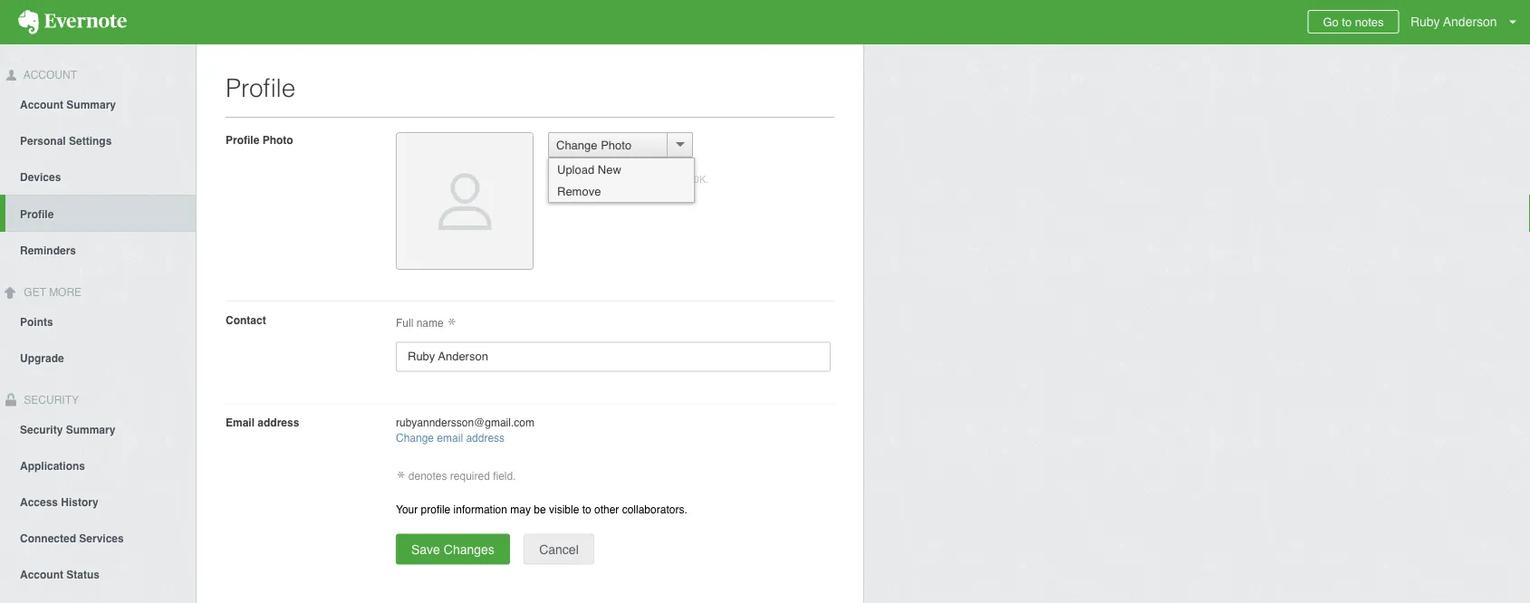 Task type: describe. For each thing, give the bounding box(es) containing it.
reminders link
[[0, 232, 196, 268]]

file
[[647, 174, 660, 185]]

Full name text field
[[396, 342, 831, 372]]

denotes
[[409, 470, 447, 483]]

access history
[[20, 496, 99, 509]]

account summary link
[[0, 86, 196, 122]]

full
[[396, 317, 414, 330]]

max
[[625, 174, 644, 185]]

personal settings
[[20, 135, 112, 148]]

photo for profile photo
[[263, 134, 293, 146]]

new
[[598, 163, 622, 176]]

points
[[20, 316, 53, 329]]

upgrade
[[20, 352, 64, 365]]

account for account summary
[[20, 99, 63, 111]]

evernote image
[[0, 10, 145, 34]]

connected services
[[20, 532, 124, 545]]

security for security summary
[[20, 424, 63, 436]]

your
[[396, 503, 418, 516]]

name
[[417, 317, 444, 330]]

profile link
[[5, 195, 196, 232]]

collaborators.
[[622, 503, 688, 516]]

rubyanndersson@gmail.com
[[396, 417, 535, 429]]

contact
[[226, 314, 266, 327]]

email
[[226, 417, 255, 429]]

evernote link
[[0, 0, 145, 44]]

more
[[49, 286, 82, 299]]

.png.
[[600, 174, 623, 185]]

your profile information may be visible to other collaborators.
[[396, 503, 688, 516]]

account status
[[20, 569, 100, 581]]

account for account
[[21, 69, 77, 82]]

700k.
[[683, 174, 709, 185]]

connected
[[20, 532, 76, 545]]

remove
[[557, 184, 601, 198]]

email address
[[226, 417, 299, 429]]

information
[[454, 503, 508, 516]]

.gif,
[[570, 174, 586, 185]]

devices
[[20, 171, 61, 184]]

.jpg, .gif, or .png. max file size 700k.
[[548, 174, 709, 185]]

go to notes link
[[1308, 10, 1400, 34]]

change photo
[[557, 138, 632, 152]]

profile photo
[[226, 134, 293, 146]]

profile for profile photo
[[226, 134, 260, 146]]

summary for account summary
[[66, 99, 116, 111]]

access history link
[[0, 483, 196, 520]]

upgrade link
[[0, 340, 196, 376]]

account status link
[[0, 556, 196, 592]]

account summary
[[20, 99, 116, 111]]

applications link
[[0, 447, 196, 483]]

services
[[79, 532, 124, 545]]

points link
[[0, 303, 196, 340]]

ruby
[[1411, 15, 1441, 29]]



Task type: vqa. For each thing, say whether or not it's contained in the screenshot.
group
no



Task type: locate. For each thing, give the bounding box(es) containing it.
1 vertical spatial profile
[[226, 134, 260, 146]]

devices link
[[0, 158, 196, 195]]

0 vertical spatial security
[[21, 394, 79, 407]]

upload new remove
[[557, 163, 622, 198]]

change
[[557, 138, 598, 152], [396, 432, 434, 445]]

address right email at the left of the page
[[258, 417, 299, 429]]

summary
[[66, 99, 116, 111], [66, 424, 115, 436]]

account up account summary
[[21, 69, 77, 82]]

summary up the personal settings link
[[66, 99, 116, 111]]

0 vertical spatial change
[[557, 138, 598, 152]]

notes
[[1356, 15, 1385, 29]]

get
[[24, 286, 46, 299]]

may
[[511, 503, 531, 516]]

1 horizontal spatial photo
[[601, 138, 632, 152]]

ruby anderson
[[1411, 15, 1498, 29]]

photo
[[263, 134, 293, 146], [601, 138, 632, 152]]

profile for profile link
[[20, 208, 54, 221]]

1 vertical spatial security
[[20, 424, 63, 436]]

applications
[[20, 460, 85, 473]]

account down connected
[[20, 569, 63, 581]]

summary up applications link
[[66, 424, 115, 436]]

ruby anderson link
[[1407, 0, 1531, 44]]

account up personal
[[20, 99, 63, 111]]

connected services link
[[0, 520, 196, 556]]

rubyanndersson@gmail.com change email address
[[396, 417, 535, 445]]

be
[[534, 503, 546, 516]]

security summary
[[20, 424, 115, 436]]

visible
[[549, 503, 580, 516]]

address inside rubyanndersson@gmail.com change email address
[[466, 432, 505, 445]]

reminders
[[20, 245, 76, 257]]

address down rubyanndersson@gmail.com on the left bottom of the page
[[466, 432, 505, 445]]

security up applications
[[20, 424, 63, 436]]

security
[[21, 394, 79, 407], [20, 424, 63, 436]]

0 vertical spatial address
[[258, 417, 299, 429]]

1 vertical spatial change
[[396, 432, 434, 445]]

None submit
[[396, 534, 510, 565], [524, 534, 594, 565], [396, 534, 510, 565], [524, 534, 594, 565]]

change inside rubyanndersson@gmail.com change email address
[[396, 432, 434, 445]]

0 horizontal spatial change
[[396, 432, 434, 445]]

size
[[663, 174, 680, 185]]

2 vertical spatial account
[[20, 569, 63, 581]]

status
[[66, 569, 100, 581]]

or
[[589, 174, 598, 185]]

0 vertical spatial profile
[[226, 73, 296, 102]]

email
[[437, 432, 463, 445]]

2 vertical spatial profile
[[20, 208, 54, 221]]

to left other on the bottom
[[583, 503, 592, 516]]

personal
[[20, 135, 66, 148]]

account
[[21, 69, 77, 82], [20, 99, 63, 111], [20, 569, 63, 581]]

personal settings link
[[0, 122, 196, 158]]

upload
[[557, 163, 595, 176]]

0 horizontal spatial to
[[583, 503, 592, 516]]

address
[[258, 417, 299, 429], [466, 432, 505, 445]]

field.
[[493, 470, 516, 483]]

go to notes
[[1324, 15, 1385, 29]]

1 vertical spatial account
[[20, 99, 63, 111]]

other
[[595, 503, 619, 516]]

to
[[1343, 15, 1353, 29], [583, 503, 592, 516]]

history
[[61, 496, 99, 509]]

0 vertical spatial summary
[[66, 99, 116, 111]]

0 vertical spatial account
[[21, 69, 77, 82]]

1 horizontal spatial to
[[1343, 15, 1353, 29]]

go
[[1324, 15, 1339, 29]]

summary for security summary
[[66, 424, 115, 436]]

full name
[[396, 317, 447, 330]]

required
[[450, 470, 490, 483]]

get more
[[21, 286, 82, 299]]

photo for change photo
[[601, 138, 632, 152]]

anderson
[[1444, 15, 1498, 29]]

security for security
[[21, 394, 79, 407]]

0 horizontal spatial photo
[[263, 134, 293, 146]]

to right go
[[1343, 15, 1353, 29]]

profile
[[226, 73, 296, 102], [226, 134, 260, 146], [20, 208, 54, 221]]

1 horizontal spatial change
[[557, 138, 598, 152]]

1 vertical spatial to
[[583, 503, 592, 516]]

1 horizontal spatial address
[[466, 432, 505, 445]]

settings
[[69, 135, 112, 148]]

change up "upload"
[[557, 138, 598, 152]]

0 vertical spatial to
[[1343, 15, 1353, 29]]

account for account status
[[20, 569, 63, 581]]

0 horizontal spatial address
[[258, 417, 299, 429]]

1 vertical spatial summary
[[66, 424, 115, 436]]

1 vertical spatial address
[[466, 432, 505, 445]]

change email address link
[[396, 432, 505, 445]]

change left email
[[396, 432, 434, 445]]

.jpg,
[[548, 174, 567, 185]]

security summary link
[[0, 411, 196, 447]]

access
[[20, 496, 58, 509]]

profile
[[421, 503, 451, 516]]

denotes required field.
[[406, 470, 516, 483]]

security up security summary
[[21, 394, 79, 407]]



